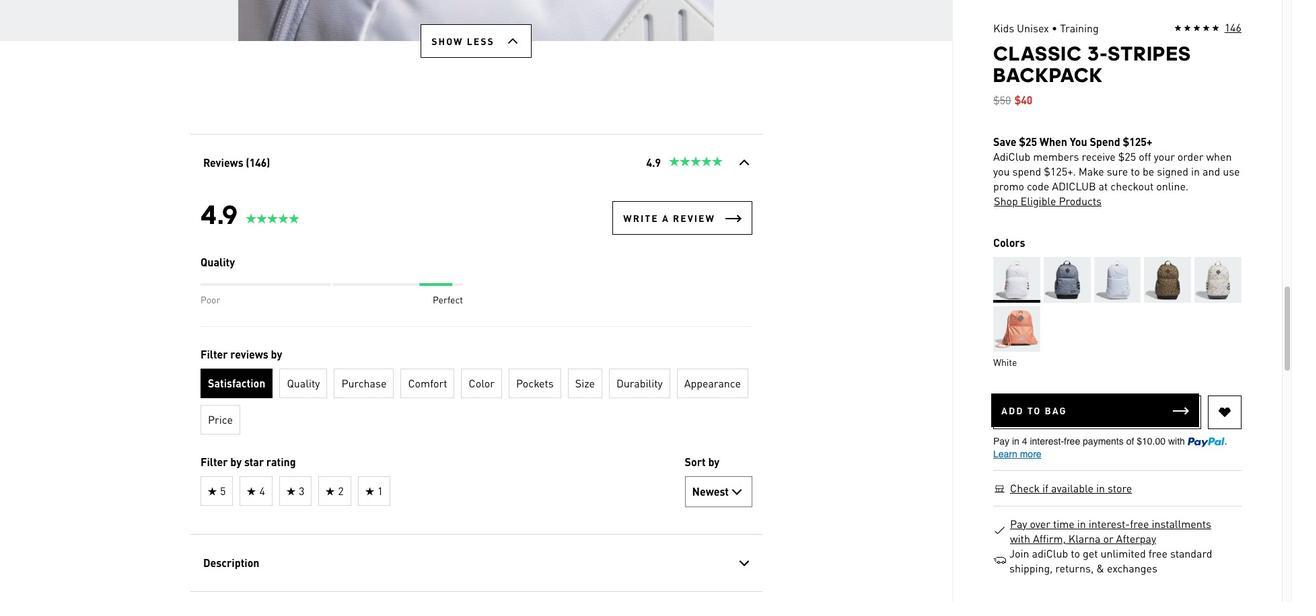 Task type: locate. For each thing, give the bounding box(es) containing it.
by left star
[[230, 455, 241, 469]]

(146)
[[246, 155, 270, 170]]

1 vertical spatial in
[[1096, 481, 1105, 495]]

in inside save $25 when you spend $125+ adiclub members receive $25 off your order when you spend $125+. make sure to be signed in and use promo code adiclub at checkout online. shop eligible products
[[1192, 164, 1200, 178]]

satisfaction link
[[200, 369, 273, 399]]

signed
[[1157, 164, 1189, 178]]

shipping,
[[1010, 561, 1053, 576]]

1 horizontal spatial $25
[[1119, 149, 1136, 164]]

off
[[1139, 149, 1152, 164]]

pockets
[[516, 376, 553, 390]]

when
[[1040, 135, 1068, 149]]

shop
[[994, 194, 1018, 208]]

in down order
[[1192, 164, 1200, 178]]

quality
[[287, 376, 320, 390]]

exchanges
[[1107, 561, 1158, 576]]

3 link
[[279, 477, 312, 506]]

5
[[220, 484, 225, 498]]

pockets link
[[509, 369, 561, 399]]

None field
[[685, 477, 752, 508]]

2 horizontal spatial by
[[708, 455, 719, 469]]

check
[[1010, 481, 1040, 495]]

receive
[[1082, 149, 1116, 164]]

klarna
[[1069, 532, 1101, 546]]

none field containing newest
[[685, 477, 752, 508]]

a
[[662, 212, 669, 224]]

1 vertical spatial free
[[1149, 547, 1168, 561]]

add
[[1002, 405, 1024, 417]]

returns,
[[1056, 561, 1094, 576]]

in left store
[[1096, 481, 1105, 495]]

1
[[377, 484, 383, 498]]

show less button
[[421, 24, 532, 58]]

write
[[623, 212, 658, 224]]

durability
[[616, 376, 663, 390]]

over
[[1030, 517, 1051, 531]]

$25 up sure
[[1119, 149, 1136, 164]]

save $25 when you spend $125+ adiclub members receive $25 off your order when you spend $125+. make sure to be signed in and use promo code adiclub at checkout online. shop eligible products
[[994, 135, 1240, 208]]

add to bag button
[[992, 394, 1200, 427]]

size link
[[568, 369, 602, 399]]

your
[[1154, 149, 1175, 164]]

products
[[1059, 194, 1102, 208]]

perfect
[[432, 293, 463, 306]]

check if available in store button
[[1010, 481, 1133, 496]]

save
[[994, 135, 1017, 149]]

show less
[[432, 35, 495, 47]]

1 horizontal spatial to
[[1131, 164, 1140, 178]]

by for sort by
[[708, 455, 719, 469]]

0 vertical spatial 4.9
[[646, 155, 661, 170]]

product color: grey image
[[1044, 257, 1091, 303]]

in inside check if available in store button
[[1096, 481, 1105, 495]]

write a review button
[[612, 201, 752, 235]]

color
[[468, 376, 494, 390]]

stripes
[[1108, 42, 1192, 65]]

filter up 5 link
[[200, 455, 228, 469]]

free inside pay over time in interest-free installments with affirm, klarna or afterpay
[[1130, 517, 1149, 531]]

if
[[1043, 481, 1049, 495]]

filter for filter reviews by
[[200, 347, 228, 361]]

description
[[203, 556, 259, 570]]

2
[[338, 484, 344, 498]]

comfort link
[[400, 369, 454, 399]]

appearance link
[[677, 369, 748, 399]]

join adiclub to get unlimited free standard shipping, returns, & exchanges
[[1010, 547, 1213, 576]]

newest
[[692, 485, 729, 499]]

by for filter by star rating
[[230, 455, 241, 469]]

0 vertical spatial to
[[1131, 164, 1140, 178]]

product color: medium brown / black / pulse lime s22 image
[[1145, 257, 1192, 303]]

1 horizontal spatial by
[[271, 347, 282, 361]]

1 horizontal spatial 4.9
[[646, 155, 661, 170]]

free for interest-
[[1130, 517, 1149, 531]]

price link
[[200, 405, 240, 435]]

in inside pay over time in interest-free installments with affirm, klarna or afterpay
[[1078, 517, 1086, 531]]

check if available in store
[[1010, 481, 1132, 495]]

quality
[[200, 255, 235, 269]]

to inside join adiclub to get unlimited free standard shipping, returns, & exchanges
[[1071, 547, 1080, 561]]

satisfaction
[[208, 376, 265, 390]]

to inside save $25 when you spend $125+ adiclub members receive $25 off your order when you spend $125+. make sure to be signed in and use promo code adiclub at checkout online. shop eligible products
[[1131, 164, 1140, 178]]

146
[[1225, 20, 1242, 34]]

to
[[1131, 164, 1140, 178], [1071, 547, 1080, 561]]

adiclub
[[1032, 547, 1068, 561]]

0 horizontal spatial in
[[1078, 517, 1086, 531]]

1 filter from the top
[[200, 347, 228, 361]]

free up afterpay
[[1130, 517, 1149, 531]]

free
[[1130, 517, 1149, 531], [1149, 547, 1168, 561]]

0 vertical spatial filter
[[200, 347, 228, 361]]

backpack
[[994, 63, 1104, 87]]

less
[[467, 35, 495, 47]]

to left be
[[1131, 164, 1140, 178]]

in up klarna
[[1078, 517, 1086, 531]]

2 filter from the top
[[200, 455, 228, 469]]

0 horizontal spatial to
[[1071, 547, 1080, 561]]

&
[[1097, 561, 1105, 576]]

5 link
[[200, 477, 233, 506]]

to up returns,
[[1071, 547, 1080, 561]]

1 vertical spatial to
[[1071, 547, 1080, 561]]

0 vertical spatial in
[[1192, 164, 1200, 178]]

durability link
[[609, 369, 670, 399]]

in
[[1192, 164, 1200, 178], [1096, 481, 1105, 495], [1078, 517, 1086, 531]]

$25 up adiclub
[[1019, 135, 1037, 149]]

4.9 up quality
[[200, 199, 238, 230]]

dropdown image
[[729, 484, 745, 500]]

$50
[[994, 93, 1011, 107]]

2 horizontal spatial in
[[1192, 164, 1200, 178]]

4.9 up write
[[646, 155, 661, 170]]

by right sort
[[708, 455, 719, 469]]

0 vertical spatial $25
[[1019, 135, 1037, 149]]

0 horizontal spatial 4.9
[[200, 199, 238, 230]]

0 horizontal spatial by
[[230, 455, 241, 469]]

and
[[1203, 164, 1221, 178]]

appearance
[[684, 376, 741, 390]]

when
[[1207, 149, 1232, 164]]

1 vertical spatial filter
[[200, 455, 228, 469]]

2 vertical spatial in
[[1078, 517, 1086, 531]]

filter left reviews
[[200, 347, 228, 361]]

2 link
[[318, 477, 351, 506]]

interest-
[[1089, 517, 1130, 531]]

by right reviews
[[271, 347, 282, 361]]

poor
[[200, 293, 220, 306]]

adiclub
[[1052, 179, 1096, 193]]

1 horizontal spatial in
[[1096, 481, 1105, 495]]

reviews
[[230, 347, 268, 361]]

free down afterpay
[[1149, 547, 1168, 561]]

unisex
[[1017, 21, 1049, 35]]

0 vertical spatial free
[[1130, 517, 1149, 531]]

$40
[[1015, 93, 1033, 107]]

free inside join adiclub to get unlimited free standard shipping, returns, & exchanges
[[1149, 547, 1168, 561]]

or
[[1104, 532, 1114, 546]]



Task type: vqa. For each thing, say whether or not it's contained in the screenshot.
'New Arrivals' link
no



Task type: describe. For each thing, give the bounding box(es) containing it.
be
[[1143, 164, 1155, 178]]

product color: white image
[[994, 257, 1041, 303]]

colors
[[994, 236, 1026, 250]]

1 vertical spatial 4.9
[[200, 199, 238, 230]]

4 link
[[240, 477, 272, 506]]

to
[[1028, 405, 1042, 417]]

installments
[[1152, 517, 1212, 531]]

rating
[[266, 455, 296, 469]]

afterpay
[[1116, 532, 1157, 546]]

training
[[1060, 21, 1099, 35]]

standard
[[1171, 547, 1213, 561]]

4
[[259, 484, 265, 498]]

3
[[298, 484, 304, 498]]

available
[[1052, 481, 1094, 495]]

pay over time in interest-free installments with affirm, klarna or afterpay link
[[1010, 517, 1233, 547]]

eligible
[[1021, 194, 1056, 208]]

promo
[[994, 179, 1025, 193]]

sort by
[[685, 455, 719, 469]]

purchase
[[341, 376, 386, 390]]

kids
[[994, 21, 1015, 35]]

pay
[[1010, 517, 1028, 531]]

size
[[575, 376, 595, 390]]

3-
[[1088, 42, 1108, 65]]

you
[[994, 164, 1010, 178]]

shop eligible products link
[[994, 194, 1103, 209]]

product color: pink / silver metallic image
[[994, 306, 1041, 352]]

add to bag
[[1002, 405, 1067, 417]]

online.
[[1157, 179, 1189, 193]]

filter for filter by star rating
[[200, 455, 228, 469]]

sort
[[685, 455, 706, 469]]

white
[[994, 356, 1017, 368]]

product color: white / onix / beige image
[[1195, 257, 1242, 303]]

price
[[208, 413, 233, 427]]

code
[[1027, 179, 1050, 193]]

1 vertical spatial $25
[[1119, 149, 1136, 164]]

$125+
[[1123, 135, 1153, 149]]

0 horizontal spatial $25
[[1019, 135, 1037, 149]]

use
[[1223, 164, 1240, 178]]

color link
[[461, 369, 502, 399]]

show
[[432, 35, 463, 47]]

affirm,
[[1033, 532, 1066, 546]]

review
[[673, 212, 715, 224]]

free for unlimited
[[1149, 547, 1168, 561]]

unlimited
[[1101, 547, 1146, 561]]

write a review
[[623, 212, 715, 224]]

at
[[1099, 179, 1108, 193]]

pay over time in interest-free installments with affirm, klarna or afterpay
[[1010, 517, 1212, 546]]

quality link
[[279, 369, 327, 399]]

make
[[1079, 164, 1104, 178]]

with
[[1010, 532, 1031, 546]]

bag
[[1045, 405, 1067, 417]]

in for interest-
[[1078, 517, 1086, 531]]

get
[[1083, 547, 1098, 561]]

time
[[1053, 517, 1075, 531]]

kids unisex • training
[[994, 21, 1099, 35]]

adiclub
[[994, 149, 1031, 164]]

filter by star rating
[[200, 455, 296, 469]]

join
[[1010, 547, 1030, 561]]

spend
[[1013, 164, 1042, 178]]

•
[[1052, 21, 1058, 35]]

1 link
[[358, 477, 390, 506]]

reviews (146)
[[203, 155, 270, 170]]

description button
[[190, 535, 762, 592]]

reviews
[[203, 155, 243, 170]]

in for store
[[1096, 481, 1105, 495]]

purchase link
[[334, 369, 394, 399]]

star
[[244, 455, 264, 469]]

you
[[1070, 135, 1088, 149]]

product color: light grey image
[[1094, 257, 1141, 303]]

spend
[[1090, 135, 1121, 149]]

$125+.
[[1044, 164, 1076, 178]]

146 button
[[1174, 20, 1242, 36]]

filter reviews by
[[200, 347, 282, 361]]



